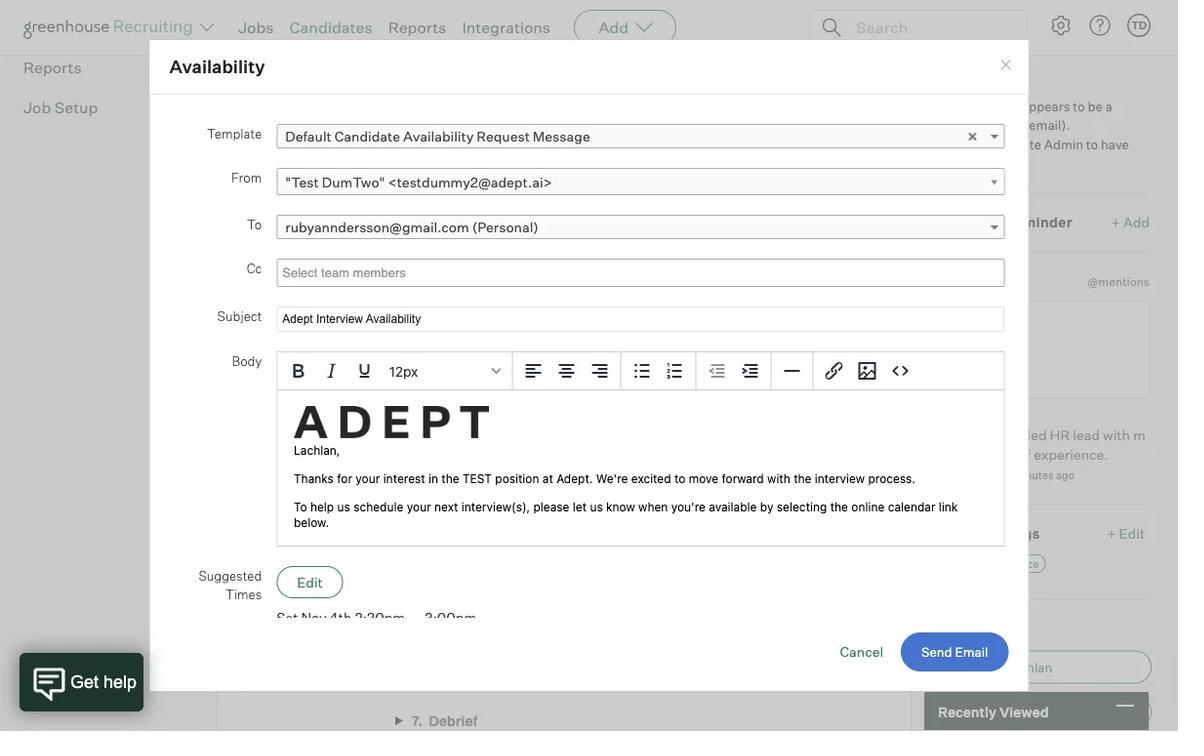 Task type: describe. For each thing, give the bounding box(es) containing it.
(test
[[407, 114, 440, 131]]

make
[[931, 273, 969, 290]]

nov down the screen in the top of the page
[[548, 377, 573, 394]]

linkedin for linkedin (prospecting) (test dumtwo)
[[257, 114, 313, 131]]

note
[[984, 273, 1018, 290]]

job setup
[[23, 98, 98, 117]]

up
[[984, 214, 1002, 231]]

activity feed link
[[293, 14, 376, 43]]

merged.
[[965, 155, 1015, 171]]

0 vertical spatial reports
[[388, 18, 447, 37]]

lead
[[1073, 427, 1100, 444]]

(personal)
[[472, 218, 538, 236]]

a left site
[[1009, 136, 1016, 152]]

2:30pm
[[354, 609, 405, 626]]

add inside popup button
[[599, 18, 629, 37]]

integrations link
[[462, 18, 551, 37]]

4
[[943, 557, 950, 570]]

request availability
[[396, 492, 522, 509]]

2023 left -
[[591, 377, 625, 394]]

+ for + add
[[1112, 214, 1121, 231]]

dumtwo
[[956, 468, 1001, 481]]

none text field inside availability dialog
[[277, 260, 416, 285]]

setup
[[54, 98, 98, 117]]

reject
[[425, 168, 463, 183]]

4 years experience link
[[936, 555, 1046, 573]]

2. holding tank
[[411, 289, 517, 306]]

is
[[982, 427, 992, 444]]

2, left -
[[576, 377, 588, 394]]

request availability button
[[396, 492, 522, 509]]

—
[[408, 609, 421, 626]]

edit button
[[276, 566, 343, 598]]

jobs
[[238, 18, 274, 37]]

years
[[953, 557, 981, 570]]

0 vertical spatial reports link
[[388, 18, 447, 37]]

0 vertical spatial job
[[246, 14, 270, 31]]

stage link
[[257, 270, 386, 289]]

candidate
[[960, 98, 1020, 114]]

2 toolbar from the left
[[621, 352, 696, 390]]

holding
[[429, 289, 481, 306]]

ultiples
[[931, 446, 978, 463]]

td
[[1131, 19, 1147, 32]]

cc
[[246, 260, 261, 276]]

tank
[[484, 289, 517, 306]]

of
[[1019, 446, 1031, 463]]

hr
[[1050, 427, 1070, 444]]

request inside availability dialog
[[476, 128, 529, 145]]

recently viewed
[[938, 703, 1049, 720]]

email for email lachlan
[[970, 660, 1003, 675]]

0 vertical spatial edit
[[1119, 525, 1145, 542]]

+ add link
[[1112, 213, 1150, 232]]

+ edit
[[1107, 525, 1145, 542]]

application link
[[257, 231, 386, 251]]

1. application review applied on  nov 2, 2023 |
[[412, 245, 724, 262]]

(same
[[990, 117, 1027, 133]]

move stage button
[[257, 159, 382, 191]]

<testdummy2@adept.ai>
[[388, 174, 552, 191]]

12px
[[388, 363, 418, 379]]

3. preliminary screen
[[411, 333, 556, 350]]

close image
[[998, 57, 1014, 73]]

1 horizontal spatial to
[[1073, 98, 1085, 114]]

2 horizontal spatial to
[[1086, 136, 1099, 152]]

activity
[[293, 14, 342, 31]]

suggested times
[[198, 568, 261, 602]]

skilled
[[1006, 427, 1047, 444]]

m
[[1133, 427, 1146, 444]]

tools
[[931, 621, 969, 638]]

edit inside button
[[297, 573, 322, 590]]

with
[[1103, 427, 1130, 444]]

test (19)
[[257, 88, 333, 108]]

1 horizontal spatial application
[[429, 245, 505, 262]]

times
[[225, 587, 261, 602]]

follow-up reminder
[[931, 214, 1073, 231]]

0 horizontal spatial application
[[257, 232, 330, 250]]

template
[[207, 125, 261, 141]]

none submit inside availability dialog
[[901, 632, 1009, 671]]

0 vertical spatial test
[[506, 377, 535, 394]]

jobs link
[[238, 18, 274, 37]]

activity feed
[[293, 14, 376, 31]]

reject button
[[390, 159, 483, 191]]

minutes
[[1013, 468, 1054, 481]]

+ add
[[1112, 214, 1150, 231]]

2, down rubyanndersson@gmail.com (personal) link
[[669, 245, 681, 262]]

candidates
[[289, 18, 373, 37]]

"test dumtwo" <testdummy2@adept.ai> link
[[276, 168, 1005, 196]]

applied
[[569, 245, 619, 262]]

12px toolbar
[[277, 352, 512, 390]]

-
[[628, 377, 634, 394]]

follow
[[1109, 17, 1150, 34]]

body
[[231, 353, 261, 368]]

Search text field
[[851, 13, 1009, 41]]

availability up reject button
[[403, 128, 473, 145]]

5.
[[411, 421, 423, 438]]

5. technical interview
[[411, 421, 561, 438]]

(1)
[[1002, 69, 1019, 86]]

sat
[[276, 609, 298, 626]]

preliminary
[[429, 333, 506, 350]]

rubyanndersson@gmail.com (personal) link
[[276, 215, 1005, 239]]

1 vertical spatial reports link
[[23, 56, 172, 79]]

sat nov 4th 2:30pm — 3:00pm
[[276, 609, 476, 626]]

rubyanndersson@gmail.com (personal)
[[285, 218, 538, 236]]

availability up request availability
[[415, 469, 490, 486]]

recently
[[938, 703, 997, 720]]

details
[[399, 14, 443, 31]]

scorecards
[[257, 310, 330, 327]]

12px group
[[277, 352, 1004, 390]]

11
[[1003, 468, 1011, 481]]

2023 left |
[[684, 245, 717, 262]]

email lachlan
[[970, 660, 1053, 675]]

a right be
[[1106, 98, 1113, 114]]



Task type: locate. For each thing, give the bounding box(es) containing it.
3.
[[411, 333, 423, 350]]

appears
[[1022, 98, 1070, 114]]

None text field
[[931, 301, 1150, 398]]

"test dumtwo" <testdummy2@adept.ai>
[[285, 174, 552, 191]]

1 vertical spatial reports
[[23, 58, 82, 77]]

1 vertical spatial request
[[396, 492, 449, 509]]

to right out
[[994, 136, 1006, 152]]

0 vertical spatial request
[[476, 128, 529, 145]]

reach
[[931, 136, 969, 152]]

1 horizontal spatial edit
[[1119, 525, 1145, 542]]

availability up interviews
[[452, 492, 522, 509]]

12px button
[[381, 354, 507, 387]]

1 horizontal spatial request
[[476, 128, 529, 145]]

a left note
[[972, 273, 981, 290]]

+
[[1112, 214, 1121, 231], [1107, 525, 1116, 542]]

0 horizontal spatial to
[[994, 136, 1006, 152]]

out
[[971, 136, 991, 152]]

3:00pm
[[424, 609, 476, 626]]

this candidate appears to be a duplicate          (same email). reach out to a site admin to have them merged.
[[931, 98, 1129, 171]]

duplicate
[[931, 117, 987, 133]]

td button
[[1124, 10, 1155, 41]]

0 horizontal spatial test
[[506, 377, 535, 394]]

linkedin (prospecting) (test dumtwo)
[[257, 114, 509, 131]]

email left the
[[970, 705, 1003, 720]]

(prospecting)
[[316, 114, 404, 131]]

details link
[[399, 14, 443, 43]]

1 vertical spatial linkedin
[[257, 114, 313, 131]]

4 years experience
[[943, 557, 1039, 570]]

1 horizontal spatial reports
[[388, 18, 447, 37]]

stage inside button
[[327, 168, 362, 183]]

lachan
[[931, 427, 979, 444]]

scorecards link
[[257, 309, 386, 328]]

2023 right -
[[680, 377, 713, 394]]

0 vertical spatial +
[[1112, 214, 1121, 231]]

to left have
[[1086, 136, 1099, 152]]

toolbar
[[512, 352, 621, 390], [621, 352, 696, 390], [696, 352, 771, 390], [813, 352, 920, 390]]

experience.
[[1034, 446, 1109, 463]]

email
[[970, 660, 1003, 675], [970, 705, 1003, 720]]

1 horizontal spatial test
[[931, 468, 953, 481]]

job right 1
[[246, 14, 270, 31]]

application up 2. holding tank
[[429, 245, 505, 262]]

0 horizontal spatial candidate
[[334, 128, 400, 145]]

nov right sat
[[301, 609, 326, 626]]

4 toolbar from the left
[[813, 352, 920, 390]]

0 horizontal spatial request
[[396, 492, 449, 509]]

on 1 job
[[217, 14, 270, 31]]

take
[[429, 377, 461, 394]]

job
[[246, 14, 270, 31], [23, 98, 51, 117]]

the
[[1006, 705, 1025, 720]]

0 horizontal spatial job
[[23, 98, 51, 117]]

1 horizontal spatial reports link
[[388, 18, 447, 37]]

availability down on
[[169, 56, 265, 78]]

lachlan
[[1006, 660, 1053, 675]]

years
[[981, 446, 1016, 463]]

1 vertical spatial stage
[[257, 271, 296, 288]]

2023
[[684, 245, 717, 262], [591, 377, 625, 394], [680, 377, 713, 394]]

4.
[[410, 377, 424, 394]]

interview
[[496, 421, 558, 438]]

reports down the pipeline
[[23, 58, 82, 77]]

0 horizontal spatial reports link
[[23, 56, 172, 79]]

+ right the 'tags'
[[1107, 525, 1116, 542]]

message
[[532, 128, 590, 145]]

lachan is a skilled hr lead with m ultiples years of experience. test dumtwo               11 minutes               ago
[[931, 427, 1146, 481]]

1 vertical spatial edit
[[297, 573, 322, 590]]

candidate tags
[[931, 525, 1040, 542]]

request up interviews
[[396, 492, 449, 509]]

request up <testdummy2@adept.ai>
[[476, 128, 529, 145]]

|
[[720, 245, 724, 262]]

team
[[1028, 705, 1061, 720]]

3 toolbar from the left
[[696, 352, 771, 390]]

subject
[[217, 308, 261, 323]]

follow link
[[1109, 16, 1150, 35]]

job left setup
[[23, 98, 51, 117]]

debrief
[[429, 713, 478, 730]]

0 vertical spatial linkedin
[[466, 14, 521, 31]]

availability dialog
[[149, 39, 1030, 692]]

Subject text field
[[276, 306, 1004, 332]]

email left lachlan
[[970, 660, 1003, 675]]

site
[[1018, 136, 1042, 152]]

add button
[[574, 10, 677, 45]]

ago
[[1056, 468, 1075, 481]]

candidate up years
[[931, 525, 1003, 542]]

1 horizontal spatial linkedin
[[466, 14, 521, 31]]

1 horizontal spatial add
[[1124, 214, 1150, 231]]

test
[[257, 88, 300, 108]]

add
[[599, 18, 629, 37], [1124, 214, 1150, 231]]

a
[[1106, 98, 1113, 114], [1009, 136, 1016, 152], [972, 273, 981, 290], [995, 427, 1003, 444]]

a inside 'lachan is a skilled hr lead with m ultiples years of experience. test dumtwo               11 minutes               ago'
[[995, 427, 1003, 444]]

0 horizontal spatial stage
[[257, 271, 296, 288]]

stage inside "link"
[[257, 271, 296, 288]]

0 horizontal spatial edit
[[297, 573, 322, 590]]

1 toolbar from the left
[[512, 352, 621, 390]]

reports link right feed
[[388, 18, 447, 37]]

default candidate availability request message
[[285, 128, 590, 145]]

1 email from the top
[[970, 660, 1003, 675]]

default
[[285, 128, 331, 145]]

a right is
[[995, 427, 1003, 444]]

1 horizontal spatial candidate
[[931, 525, 1003, 542]]

review
[[508, 245, 556, 262]]

email the team
[[970, 705, 1061, 720]]

"test
[[285, 174, 318, 191]]

email lachlan button
[[931, 651, 1152, 684]]

7.
[[411, 713, 423, 730]]

linkedin right details
[[466, 14, 521, 31]]

1 horizontal spatial job
[[246, 14, 270, 31]]

be
[[1088, 98, 1103, 114]]

reports link up job setup link
[[23, 56, 172, 79]]

integrations
[[462, 18, 551, 37]]

to
[[1073, 98, 1085, 114], [994, 136, 1006, 152], [1086, 136, 1099, 152]]

+ up the @mentions
[[1112, 214, 1121, 231]]

candidate up dumtwo"
[[334, 128, 400, 145]]

1 vertical spatial +
[[1107, 525, 1116, 542]]

candidate inside availability dialog
[[334, 128, 400, 145]]

0 vertical spatial add
[[599, 18, 629, 37]]

stage right move
[[327, 168, 362, 183]]

linkedin down 'test'
[[257, 114, 313, 131]]

linkedin for linkedin link
[[466, 14, 521, 31]]

0 horizontal spatial reports
[[23, 58, 82, 77]]

0 horizontal spatial linkedin
[[257, 114, 313, 131]]

(19)
[[303, 88, 333, 108]]

linkedin
[[466, 14, 521, 31], [257, 114, 313, 131]]

test inside 'lachan is a skilled hr lead with m ultiples years of experience. test dumtwo               11 minutes               ago'
[[931, 468, 953, 481]]

follow-
[[931, 214, 984, 231]]

cancel button
[[840, 643, 884, 660]]

greenhouse recruiting image
[[23, 16, 199, 39]]

0 vertical spatial stage
[[327, 168, 362, 183]]

1 vertical spatial test
[[931, 468, 953, 481]]

reports right feed
[[388, 18, 447, 37]]

to left be
[[1073, 98, 1085, 114]]

nov inside availability dialog
[[301, 609, 326, 626]]

move
[[292, 168, 324, 183]]

on
[[217, 14, 235, 31]]

None submit
[[901, 632, 1009, 671]]

test right home
[[506, 377, 535, 394]]

2, right -
[[665, 377, 677, 394]]

suggested
[[198, 568, 261, 583]]

1 vertical spatial job
[[23, 98, 51, 117]]

from
[[231, 169, 261, 185]]

move stage
[[292, 168, 362, 183]]

rubyanndersson@gmail.com
[[285, 218, 469, 236]]

nov right -
[[637, 377, 662, 394]]

nov right on
[[641, 245, 666, 262]]

0 vertical spatial candidate
[[334, 128, 400, 145]]

this
[[931, 98, 958, 114]]

1 vertical spatial email
[[970, 705, 1003, 720]]

linkedin link
[[466, 14, 521, 43]]

interviews
[[415, 545, 485, 562]]

4. take home test nov 2, 2023 - nov 2, 2023
[[410, 377, 713, 394]]

1 vertical spatial candidate
[[931, 525, 1003, 542]]

1 horizontal spatial stage
[[327, 168, 362, 183]]

email for email the team
[[970, 705, 1003, 720]]

feed
[[345, 14, 376, 31]]

stage up scorecards
[[257, 271, 296, 288]]

2 email from the top
[[970, 705, 1003, 720]]

@mentions link
[[1088, 272, 1150, 291]]

0 horizontal spatial add
[[599, 18, 629, 37]]

application down to
[[257, 232, 330, 250]]

configure image
[[1050, 14, 1073, 37]]

application
[[257, 232, 330, 250], [429, 245, 505, 262]]

1 vertical spatial add
[[1124, 214, 1150, 231]]

test down ultiples
[[931, 468, 953, 481]]

on
[[622, 245, 638, 262]]

None text field
[[277, 260, 416, 285]]

have
[[1101, 136, 1129, 152]]

+ for + edit
[[1107, 525, 1116, 542]]

0 vertical spatial email
[[970, 660, 1003, 675]]



Task type: vqa. For each thing, say whether or not it's contained in the screenshot.
Clear
no



